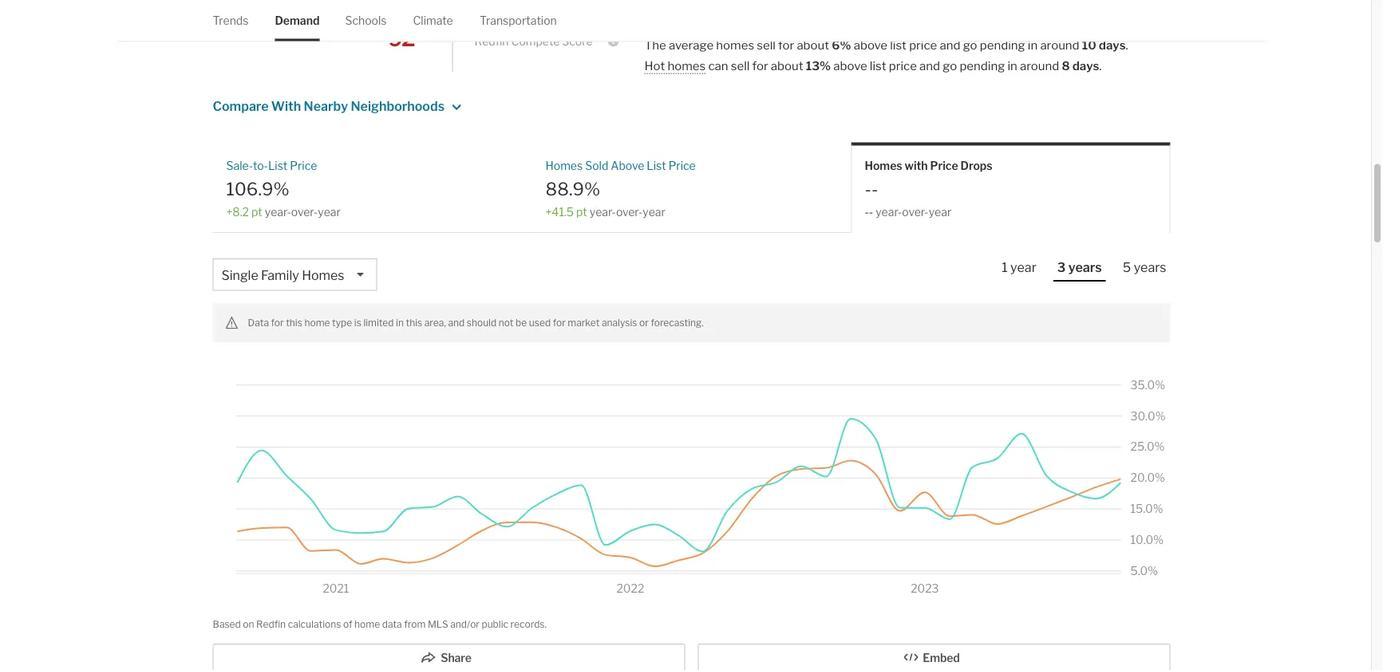 Task type: describe. For each thing, give the bounding box(es) containing it.
from
[[404, 619, 426, 631]]

1 vertical spatial go
[[943, 58, 957, 73]]

competitive
[[526, 17, 610, 34]]

1 horizontal spatial list
[[890, 38, 907, 52]]

year- for 88.9%
[[590, 205, 616, 219]]

1
[[1002, 259, 1008, 275]]

data for this home type is limited in this area,      and should not be used for market analysis or forecasting.
[[248, 317, 704, 329]]

data
[[248, 317, 269, 329]]

schools link
[[345, 0, 387, 41]]

1 vertical spatial about
[[771, 58, 803, 73]]

0 horizontal spatial list
[[870, 58, 886, 73]]

share button
[[213, 644, 685, 670]]

13%
[[806, 58, 831, 73]]

0 vertical spatial about
[[797, 38, 829, 52]]

based
[[213, 619, 241, 631]]

embed
[[923, 652, 960, 665]]

5
[[1123, 259, 1131, 275]]

1 year
[[1002, 259, 1037, 275]]

5 years
[[1123, 259, 1167, 275]]

price inside "homes sold above list price 88.9% +41.5 pt year-over-year"
[[669, 159, 696, 173]]

schools
[[345, 14, 387, 27]]

be
[[516, 317, 527, 329]]

neighborhoods
[[351, 98, 445, 114]]

3
[[1057, 259, 1066, 275]]

years for 5 years
[[1134, 259, 1167, 275]]

0 vertical spatial pending
[[980, 38, 1025, 52]]

0 horizontal spatial redfin
[[256, 619, 286, 631]]

1 year button
[[998, 259, 1041, 280]]

0 vertical spatial redfin
[[474, 34, 509, 48]]

can
[[708, 58, 728, 73]]

sold
[[585, 159, 608, 173]]

list inside sale-to-list price 106.9% +8.2 pt year-over-year
[[268, 159, 288, 173]]

price inside sale-to-list price 106.9% +8.2 pt year-over-year
[[290, 159, 317, 173]]

the
[[645, 38, 666, 52]]

share
[[441, 652, 472, 665]]

calculations
[[288, 619, 341, 631]]

3 years
[[1057, 259, 1102, 275]]

climate
[[413, 14, 453, 27]]

1 vertical spatial above
[[834, 58, 867, 73]]

106.9%
[[226, 178, 289, 200]]

homes sold above list price 88.9% +41.5 pt year-over-year
[[546, 159, 696, 219]]

and for the average homes  sell for about 6% above list price and  go pending in around 10 days . hot homes can  sell for about 13% above list price and  go pending in around 8 days .
[[940, 38, 961, 52]]

0 vertical spatial sell
[[757, 38, 776, 52]]

based on redfin calculations of home data from mls and/or public records.
[[213, 619, 547, 631]]

market
[[568, 317, 600, 329]]

not
[[499, 317, 514, 329]]

for right the "used"
[[553, 317, 566, 329]]

with
[[271, 98, 301, 114]]

most competitive
[[487, 17, 610, 34]]

0 vertical spatial around
[[1040, 38, 1080, 52]]

year inside "homes sold above list price 88.9% +41.5 pt year-over-year"
[[643, 205, 666, 219]]

single
[[222, 267, 258, 283]]

area,
[[424, 317, 446, 329]]

mls
[[428, 619, 448, 631]]

0 horizontal spatial in
[[396, 317, 404, 329]]

0 vertical spatial above
[[854, 38, 888, 52]]

0 horizontal spatial home
[[304, 317, 330, 329]]

nearby
[[304, 98, 348, 114]]

transportation
[[480, 14, 557, 27]]

public
[[482, 619, 508, 631]]

of
[[343, 619, 352, 631]]

pt inside "homes sold above list price 88.9% +41.5 pt year-over-year"
[[576, 205, 587, 219]]

6%
[[832, 38, 851, 52]]

1 horizontal spatial go
[[963, 38, 977, 52]]

+8.2
[[226, 205, 249, 219]]

most
[[487, 17, 523, 34]]

trends
[[213, 14, 249, 27]]

™
[[593, 34, 604, 48]]

to-
[[253, 159, 268, 173]]

for right can
[[752, 58, 768, 73]]

used
[[529, 317, 551, 329]]



Task type: vqa. For each thing, say whether or not it's contained in the screenshot.
'3 YEARS'
yes



Task type: locate. For each thing, give the bounding box(es) containing it.
years
[[1068, 259, 1102, 275], [1134, 259, 1167, 275]]

demand
[[275, 14, 320, 27]]

pending
[[980, 38, 1025, 52], [960, 58, 1005, 73]]

year-
[[265, 205, 291, 219], [590, 205, 616, 219], [876, 205, 902, 219]]

1 vertical spatial .
[[1099, 58, 1102, 73]]

demand link
[[275, 0, 320, 41]]

1 pt from the left
[[251, 205, 262, 219]]

year
[[318, 205, 341, 219], [643, 205, 666, 219], [929, 205, 952, 219], [1011, 259, 1037, 275]]

compete
[[511, 34, 560, 48]]

1 years from the left
[[1068, 259, 1102, 275]]

forecasting.
[[651, 317, 704, 329]]

and
[[940, 38, 961, 52], [920, 58, 940, 73], [448, 317, 465, 329]]

price
[[290, 159, 317, 173], [669, 159, 696, 173], [930, 159, 958, 173]]

year inside button
[[1011, 259, 1037, 275]]

0 horizontal spatial homes
[[302, 267, 344, 283]]

-
[[865, 178, 872, 200], [872, 178, 878, 200], [865, 205, 869, 219], [869, 205, 873, 219]]

above
[[854, 38, 888, 52], [834, 58, 867, 73]]

above down 6%
[[834, 58, 867, 73]]

years right "5"
[[1134, 259, 1167, 275]]

1 vertical spatial around
[[1020, 58, 1059, 73]]

1 horizontal spatial in
[[1008, 58, 1018, 73]]

embed button
[[698, 644, 1171, 670]]

over- inside homes with price drops -- -- year-over-year
[[902, 205, 929, 219]]

or
[[639, 317, 649, 329]]

1 horizontal spatial over-
[[616, 205, 643, 219]]

2 price from the left
[[669, 159, 696, 173]]

year- inside homes with price drops -- -- year-over-year
[[876, 205, 902, 219]]

2 over- from the left
[[616, 205, 643, 219]]

this left area,
[[406, 317, 422, 329]]

0 horizontal spatial go
[[943, 58, 957, 73]]

88.9%
[[546, 178, 600, 200]]

compare with nearby neighborhoods
[[213, 98, 445, 114]]

pt inside sale-to-list price 106.9% +8.2 pt year-over-year
[[251, 205, 262, 219]]

homes
[[546, 159, 583, 173], [865, 159, 902, 173], [302, 267, 344, 283]]

1 vertical spatial sell
[[731, 58, 750, 73]]

homes for -
[[865, 159, 902, 173]]

over- for --
[[902, 205, 929, 219]]

2 pt from the left
[[576, 205, 587, 219]]

1 over- from the left
[[291, 205, 318, 219]]

0 vertical spatial go
[[963, 38, 977, 52]]

pt right the +8.2
[[251, 205, 262, 219]]

years inside button
[[1134, 259, 1167, 275]]

. right the 8 on the top
[[1099, 58, 1102, 73]]

above
[[611, 159, 644, 173]]

homes up can
[[716, 38, 754, 52]]

climate link
[[413, 0, 453, 41]]

days right 10
[[1099, 38, 1126, 52]]

8
[[1062, 58, 1070, 73]]

homes left with
[[865, 159, 902, 173]]

homes with price drops -- -- year-over-year
[[865, 159, 993, 219]]

homes
[[716, 38, 754, 52], [668, 58, 706, 73]]

the average homes  sell for about 6% above list price and  go pending in around 10 days . hot homes can  sell for about 13% above list price and  go pending in around 8 days .
[[645, 38, 1128, 73]]

0 vertical spatial home
[[304, 317, 330, 329]]

above right 6%
[[854, 38, 888, 52]]

and for data for this home type is limited in this area,      and should not be used for market analysis or forecasting.
[[448, 317, 465, 329]]

1 vertical spatial pending
[[960, 58, 1005, 73]]

+41.5
[[546, 205, 574, 219]]

pt
[[251, 205, 262, 219], [576, 205, 587, 219]]

list
[[268, 159, 288, 173], [647, 159, 666, 173]]

list
[[890, 38, 907, 52], [870, 58, 886, 73]]

for
[[778, 38, 794, 52], [752, 58, 768, 73], [271, 317, 284, 329], [553, 317, 566, 329]]

is
[[354, 317, 361, 329]]

over- down with
[[902, 205, 929, 219]]

2 list from the left
[[647, 159, 666, 173]]

2 horizontal spatial year-
[[876, 205, 902, 219]]

price right with
[[930, 159, 958, 173]]

over- inside sale-to-list price 106.9% +8.2 pt year-over-year
[[291, 205, 318, 219]]

0 horizontal spatial homes
[[668, 58, 706, 73]]

price right above
[[669, 159, 696, 173]]

analysis
[[602, 317, 637, 329]]

days
[[1099, 38, 1126, 52], [1073, 58, 1099, 73]]

1 vertical spatial in
[[1008, 58, 1018, 73]]

year inside sale-to-list price 106.9% +8.2 pt year-over-year
[[318, 205, 341, 219]]

homes down average
[[668, 58, 706, 73]]

0 vertical spatial .
[[1126, 38, 1128, 52]]

hot
[[645, 58, 665, 73]]

sell right can
[[731, 58, 750, 73]]

transportation link
[[480, 0, 557, 41]]

0 horizontal spatial years
[[1068, 259, 1102, 275]]

and/or
[[450, 619, 480, 631]]

2 vertical spatial and
[[448, 317, 465, 329]]

0 horizontal spatial year-
[[265, 205, 291, 219]]

data
[[382, 619, 402, 631]]

year inside homes with price drops -- -- year-over-year
[[929, 205, 952, 219]]

years inside button
[[1068, 259, 1102, 275]]

about
[[797, 38, 829, 52], [771, 58, 803, 73]]

score
[[562, 34, 593, 48]]

year- inside "homes sold above list price 88.9% +41.5 pt year-over-year"
[[590, 205, 616, 219]]

1 year- from the left
[[265, 205, 291, 219]]

1 horizontal spatial price
[[669, 159, 696, 173]]

drops
[[961, 159, 993, 173]]

1 vertical spatial home
[[354, 619, 380, 631]]

list right above
[[647, 159, 666, 173]]

2 this from the left
[[406, 317, 422, 329]]

for right data on the top left
[[271, 317, 284, 329]]

over- down above
[[616, 205, 643, 219]]

in left 10
[[1028, 38, 1038, 52]]

92
[[388, 25, 414, 52]]

. right 10
[[1126, 38, 1128, 52]]

1 vertical spatial redfin
[[256, 619, 286, 631]]

0 vertical spatial in
[[1028, 38, 1038, 52]]

1 horizontal spatial home
[[354, 619, 380, 631]]

1 vertical spatial price
[[889, 58, 917, 73]]

list up 106.9%
[[268, 159, 288, 173]]

0 horizontal spatial price
[[290, 159, 317, 173]]

over- right the +8.2
[[291, 205, 318, 219]]

1 horizontal spatial year-
[[590, 205, 616, 219]]

0 vertical spatial list
[[890, 38, 907, 52]]

3 years button
[[1053, 259, 1106, 282]]

years right "3"
[[1068, 259, 1102, 275]]

redfin right on
[[256, 619, 286, 631]]

over- for 88.9%
[[616, 205, 643, 219]]

about up 13%
[[797, 38, 829, 52]]

2 horizontal spatial price
[[930, 159, 958, 173]]

this
[[286, 317, 302, 329], [406, 317, 422, 329]]

0 horizontal spatial list
[[268, 159, 288, 173]]

2 years from the left
[[1134, 259, 1167, 275]]

year- inside sale-to-list price 106.9% +8.2 pt year-over-year
[[265, 205, 291, 219]]

over-
[[291, 205, 318, 219], [616, 205, 643, 219], [902, 205, 929, 219]]

average
[[669, 38, 714, 52]]

1 horizontal spatial pt
[[576, 205, 587, 219]]

2 vertical spatial in
[[396, 317, 404, 329]]

on
[[243, 619, 254, 631]]

compare
[[213, 98, 269, 114]]

in left the 8 on the top
[[1008, 58, 1018, 73]]

with
[[905, 159, 928, 173]]

1 list from the left
[[268, 159, 288, 173]]

1 horizontal spatial list
[[647, 159, 666, 173]]

redfin down 'transportation'
[[474, 34, 509, 48]]

1 vertical spatial and
[[920, 58, 940, 73]]

1 horizontal spatial this
[[406, 317, 422, 329]]

homes up '88.9%' in the top left of the page
[[546, 159, 583, 173]]

in right limited
[[396, 317, 404, 329]]

2 horizontal spatial homes
[[865, 159, 902, 173]]

1 horizontal spatial years
[[1134, 259, 1167, 275]]

1 horizontal spatial redfin
[[474, 34, 509, 48]]

redfin compete score ™
[[474, 34, 604, 48]]

homes for 88.9%
[[546, 159, 583, 173]]

this right data on the top left
[[286, 317, 302, 329]]

home left type at the left top
[[304, 317, 330, 329]]

home right of
[[354, 619, 380, 631]]

0 vertical spatial price
[[909, 38, 937, 52]]

around
[[1040, 38, 1080, 52], [1020, 58, 1059, 73]]

about left 13%
[[771, 58, 803, 73]]

1 vertical spatial days
[[1073, 58, 1099, 73]]

list inside "homes sold above list price 88.9% +41.5 pt year-over-year"
[[647, 159, 666, 173]]

should
[[467, 317, 497, 329]]

redfin
[[474, 34, 509, 48], [256, 619, 286, 631]]

homes right family
[[302, 267, 344, 283]]

2 year- from the left
[[590, 205, 616, 219]]

list right 6%
[[890, 38, 907, 52]]

limited
[[363, 317, 394, 329]]

in
[[1028, 38, 1038, 52], [1008, 58, 1018, 73], [396, 317, 404, 329]]

2 horizontal spatial in
[[1028, 38, 1038, 52]]

0 horizontal spatial this
[[286, 317, 302, 329]]

1 horizontal spatial homes
[[546, 159, 583, 173]]

sell right average
[[757, 38, 776, 52]]

3 price from the left
[[930, 159, 958, 173]]

type
[[332, 317, 352, 329]]

1 price from the left
[[290, 159, 317, 173]]

homes inside "homes sold above list price 88.9% +41.5 pt year-over-year"
[[546, 159, 583, 173]]

2 horizontal spatial over-
[[902, 205, 929, 219]]

trends link
[[213, 0, 249, 41]]

0 vertical spatial days
[[1099, 38, 1126, 52]]

years for 3 years
[[1068, 259, 1102, 275]]

price inside homes with price drops -- -- year-over-year
[[930, 159, 958, 173]]

0 horizontal spatial sell
[[731, 58, 750, 73]]

1 this from the left
[[286, 317, 302, 329]]

0 horizontal spatial pt
[[251, 205, 262, 219]]

5 years button
[[1119, 259, 1171, 280]]

0 horizontal spatial .
[[1099, 58, 1102, 73]]

0 vertical spatial and
[[940, 38, 961, 52]]

1 horizontal spatial .
[[1126, 38, 1128, 52]]

records.
[[511, 619, 547, 631]]

around left the 8 on the top
[[1020, 58, 1059, 73]]

1 horizontal spatial homes
[[716, 38, 754, 52]]

sale-
[[226, 159, 253, 173]]

0 vertical spatial homes
[[716, 38, 754, 52]]

sell
[[757, 38, 776, 52], [731, 58, 750, 73]]

over- inside "homes sold above list price 88.9% +41.5 pt year-over-year"
[[616, 205, 643, 219]]

go
[[963, 38, 977, 52], [943, 58, 957, 73]]

1 vertical spatial homes
[[668, 58, 706, 73]]

10
[[1082, 38, 1097, 52]]

3 over- from the left
[[902, 205, 929, 219]]

single family homes
[[222, 267, 344, 283]]

1 horizontal spatial sell
[[757, 38, 776, 52]]

for left 6%
[[778, 38, 794, 52]]

pt right +41.5
[[576, 205, 587, 219]]

sale-to-list price 106.9% +8.2 pt year-over-year
[[226, 159, 341, 219]]

around up the 8 on the top
[[1040, 38, 1080, 52]]

list right 13%
[[870, 58, 886, 73]]

0 horizontal spatial over-
[[291, 205, 318, 219]]

1 vertical spatial list
[[870, 58, 886, 73]]

homes inside homes with price drops -- -- year-over-year
[[865, 159, 902, 173]]

3 year- from the left
[[876, 205, 902, 219]]

family
[[261, 267, 299, 283]]

days right the 8 on the top
[[1073, 58, 1099, 73]]

year- for --
[[876, 205, 902, 219]]

price right to-
[[290, 159, 317, 173]]



